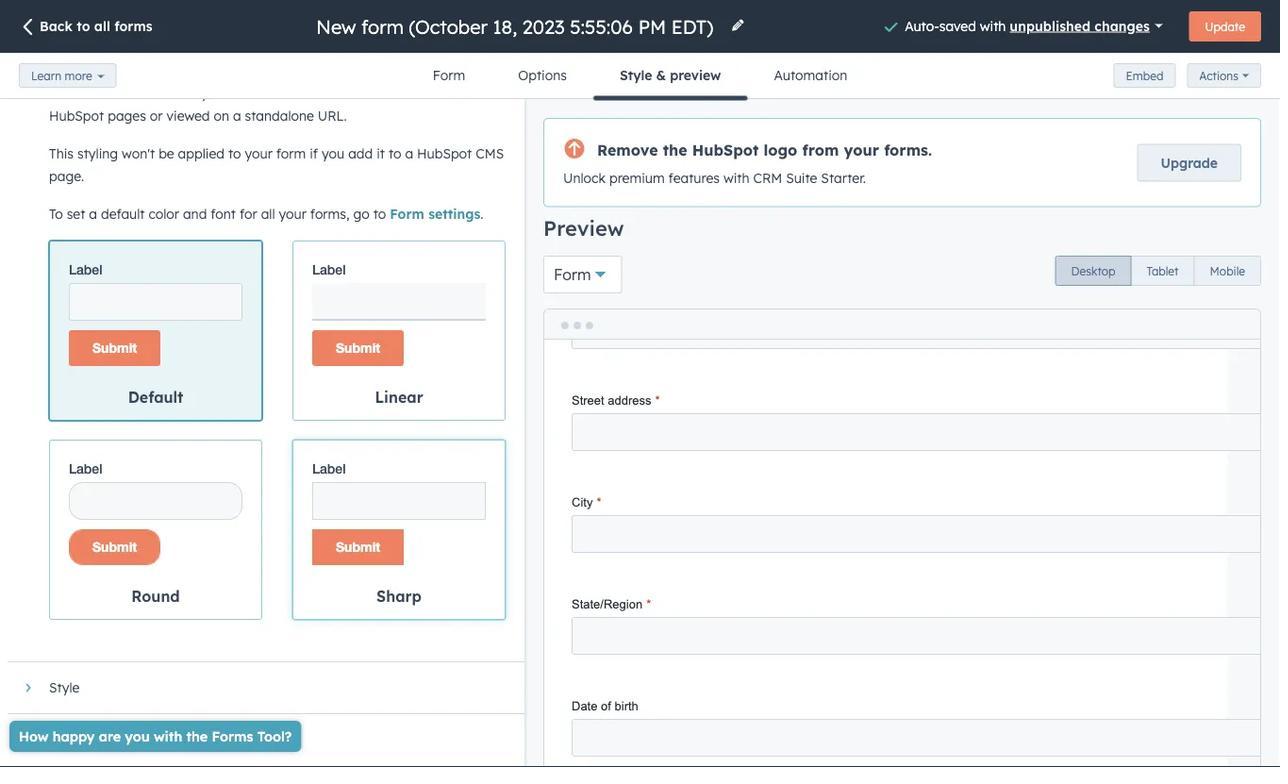 Task type: vqa. For each thing, say whether or not it's contained in the screenshot.
Due to the left
no



Task type: describe. For each thing, give the bounding box(es) containing it.
2 horizontal spatial hubspot
[[693, 140, 759, 159]]

page.
[[49, 168, 84, 185]]

your inside your theme affects how your form looks when it's embedded on non- hubspot pages or viewed on a standalone url.
[[201, 85, 229, 101]]

form inside button
[[433, 67, 466, 84]]

font
[[211, 206, 236, 222]]

this
[[49, 145, 74, 162]]

to inside the page section element
[[77, 18, 90, 34]]

navigation inside the page section element
[[407, 53, 874, 101]]

embed button
[[1114, 63, 1177, 88]]

upgrade link
[[1138, 144, 1242, 182]]

for
[[240, 206, 257, 222]]

1 vertical spatial form
[[390, 206, 425, 222]]

more
[[65, 68, 92, 83]]

caret image
[[26, 683, 31, 694]]

to set a default color and font for all your forms, go to form settings .
[[49, 206, 484, 222]]

your left forms,
[[279, 206, 307, 222]]

options
[[518, 67, 567, 84]]

how
[[172, 85, 197, 101]]

desktop button
[[1056, 256, 1132, 286]]

applied
[[178, 145, 225, 162]]

default
[[128, 388, 184, 407]]

preview
[[544, 215, 624, 241]]

group containing desktop
[[1056, 256, 1262, 286]]

mobile
[[1211, 264, 1246, 278]]

unpublished changes button
[[1010, 13, 1164, 39]]

form button
[[544, 256, 623, 294]]

actions button
[[1188, 63, 1262, 88]]

1 vertical spatial with
[[724, 170, 750, 186]]

actions
[[1200, 69, 1239, 83]]

round
[[132, 587, 180, 606]]

back to all forms link
[[19, 17, 153, 38]]

back
[[40, 18, 73, 34]]

learn
[[31, 68, 61, 83]]

settings
[[429, 206, 481, 222]]

and
[[183, 206, 207, 222]]

a inside your theme affects how your form looks when it's embedded on non- hubspot pages or viewed on a standalone url.
[[233, 108, 241, 124]]

Sharp checkbox
[[293, 440, 506, 620]]

a inside 'this styling won't be applied to your form if you add it to a hubspot cms page.'
[[405, 145, 414, 162]]

desktop
[[1072, 264, 1116, 278]]

form inside popup button
[[554, 265, 591, 284]]

unpublished changes
[[1010, 17, 1151, 34]]

embed
[[1127, 68, 1164, 83]]

your inside 'this styling won't be applied to your form if you add it to a hubspot cms page.'
[[245, 145, 273, 162]]

style for style & preview
[[620, 67, 653, 84]]

none field inside the page section element
[[314, 14, 719, 39]]

auto-
[[905, 17, 940, 34]]

sharp button
[[293, 440, 506, 620]]

default button
[[49, 241, 262, 421]]

features
[[669, 170, 720, 186]]

update
[[1206, 19, 1246, 34]]

to right it
[[389, 145, 402, 162]]

automation
[[775, 67, 848, 84]]

round button
[[49, 440, 262, 620]]

all inside the page section element
[[94, 18, 110, 34]]

looks
[[266, 85, 298, 101]]

embedded
[[359, 85, 426, 101]]

when
[[302, 85, 334, 101]]

form inside your theme affects how your form looks when it's embedded on non- hubspot pages or viewed on a standalone url.
[[232, 85, 262, 101]]

crm
[[754, 170, 783, 186]]

cms
[[476, 145, 504, 162]]

linear
[[375, 388, 424, 407]]

if
[[310, 145, 318, 162]]

Linear checkbox
[[293, 241, 506, 421]]

your theme affects how your form looks when it's embedded on non- hubspot pages or viewed on a standalone url.
[[49, 85, 478, 124]]

be
[[159, 145, 174, 162]]

unpublished
[[1010, 17, 1091, 34]]

to right go
[[374, 206, 386, 222]]

saved
[[940, 17, 977, 34]]

style for style
[[49, 680, 80, 696]]

theme
[[81, 85, 120, 101]]

2 vertical spatial a
[[89, 206, 97, 222]]

go
[[353, 206, 370, 222]]

set
[[67, 206, 85, 222]]

Round checkbox
[[49, 440, 262, 620]]

linear button
[[293, 241, 506, 421]]

viewed
[[167, 108, 210, 124]]

pages
[[108, 108, 146, 124]]

with inside the page section element
[[981, 17, 1007, 34]]

affects
[[124, 85, 168, 101]]



Task type: locate. For each thing, give the bounding box(es) containing it.
0 horizontal spatial on
[[214, 108, 229, 124]]

2 horizontal spatial form
[[554, 265, 591, 284]]

your
[[49, 85, 77, 101]]

1 horizontal spatial a
[[233, 108, 241, 124]]

form left if
[[276, 145, 306, 162]]

1 vertical spatial form
[[276, 145, 306, 162]]

page section element
[[0, 0, 1281, 101]]

style inside style & preview button
[[620, 67, 653, 84]]

form inside 'this styling won't be applied to your form if you add it to a hubspot cms page.'
[[276, 145, 306, 162]]

a
[[233, 108, 241, 124], [405, 145, 414, 162], [89, 206, 97, 222]]

a left standalone
[[233, 108, 241, 124]]

hubspot left cms
[[417, 145, 472, 162]]

automation button
[[748, 53, 874, 98]]

1 vertical spatial all
[[261, 206, 275, 222]]

starter.
[[822, 170, 867, 186]]

hubspot up unlock premium features with crm suite starter.
[[693, 140, 759, 159]]

to right back
[[77, 18, 90, 34]]

1 vertical spatial style
[[49, 680, 80, 696]]

options button
[[492, 53, 594, 98]]

0 vertical spatial style
[[620, 67, 653, 84]]

navigation
[[407, 53, 874, 101]]

a right the set
[[89, 206, 97, 222]]

you
[[322, 145, 345, 162]]

with right saved
[[981, 17, 1007, 34]]

with
[[981, 17, 1007, 34], [724, 170, 750, 186]]

your right "how"
[[201, 85, 229, 101]]

0 horizontal spatial style
[[49, 680, 80, 696]]

2 horizontal spatial a
[[405, 145, 414, 162]]

to right applied
[[228, 145, 241, 162]]

non-
[[449, 85, 478, 101]]

on right viewed
[[214, 108, 229, 124]]

add
[[349, 145, 373, 162]]

hubspot inside your theme affects how your form looks when it's embedded on non- hubspot pages or viewed on a standalone url.
[[49, 108, 104, 124]]

0 horizontal spatial all
[[94, 18, 110, 34]]

forms,
[[310, 206, 350, 222]]

all
[[94, 18, 110, 34], [261, 206, 275, 222]]

form left looks
[[232, 85, 262, 101]]

2 vertical spatial form
[[554, 265, 591, 284]]

back to all forms
[[40, 18, 153, 34]]

group
[[1056, 256, 1262, 286]]

0 horizontal spatial form
[[232, 85, 262, 101]]

premium
[[610, 170, 665, 186]]

1 horizontal spatial form
[[276, 145, 306, 162]]

learn more button
[[19, 63, 117, 88]]

form right go
[[390, 206, 425, 222]]

0 vertical spatial on
[[430, 85, 446, 101]]

suite
[[787, 170, 818, 186]]

with left crm
[[724, 170, 750, 186]]

1 horizontal spatial style
[[620, 67, 653, 84]]

to
[[77, 18, 90, 34], [228, 145, 241, 162], [389, 145, 402, 162], [374, 206, 386, 222]]

1 horizontal spatial with
[[981, 17, 1007, 34]]

all left forms
[[94, 18, 110, 34]]

upgrade
[[1162, 154, 1219, 171]]

style & preview button
[[594, 53, 748, 101]]

style left &
[[620, 67, 653, 84]]

0 horizontal spatial hubspot
[[49, 108, 104, 124]]

default
[[101, 206, 145, 222]]

forms
[[114, 18, 153, 34]]

Default checkbox
[[49, 241, 262, 421]]

&
[[657, 67, 667, 84]]

it
[[377, 145, 385, 162]]

it's
[[338, 85, 355, 101]]

form up non-
[[433, 67, 466, 84]]

0 vertical spatial form
[[232, 85, 262, 101]]

or
[[150, 108, 163, 124]]

logo
[[764, 140, 798, 159]]

form down preview
[[554, 265, 591, 284]]

styling
[[77, 145, 118, 162]]

from
[[803, 140, 840, 159]]

navigation containing form
[[407, 53, 874, 101]]

1 vertical spatial a
[[405, 145, 414, 162]]

tablet
[[1147, 264, 1180, 278]]

this styling won't be applied to your form if you add it to a hubspot cms page.
[[49, 145, 504, 185]]

hubspot down your
[[49, 108, 104, 124]]

sharp
[[377, 587, 422, 606]]

form
[[232, 85, 262, 101], [276, 145, 306, 162]]

remove the hubspot logo from your forms.
[[598, 140, 933, 159]]

style & preview
[[620, 67, 722, 84]]

0 vertical spatial form
[[433, 67, 466, 84]]

auto-saved with
[[905, 17, 1010, 34]]

a right it
[[405, 145, 414, 162]]

1 horizontal spatial all
[[261, 206, 275, 222]]

your down standalone
[[245, 145, 273, 162]]

forms.
[[885, 140, 933, 159]]

0 vertical spatial all
[[94, 18, 110, 34]]

None field
[[314, 14, 719, 39]]

the
[[663, 140, 688, 159]]

form settings link
[[390, 206, 481, 222]]

learn more
[[31, 68, 92, 83]]

on left non-
[[430, 85, 446, 101]]

unlock
[[564, 170, 606, 186]]

form
[[433, 67, 466, 84], [390, 206, 425, 222], [554, 265, 591, 284]]

update button
[[1190, 11, 1262, 42]]

standalone
[[245, 108, 314, 124]]

1 vertical spatial on
[[214, 108, 229, 124]]

hubspot inside 'this styling won't be applied to your form if you add it to a hubspot cms page.'
[[417, 145, 472, 162]]

style button
[[8, 663, 506, 714]]

.
[[481, 206, 484, 222]]

style right caret icon
[[49, 680, 80, 696]]

1 horizontal spatial on
[[430, 85, 446, 101]]

0 vertical spatial with
[[981, 17, 1007, 34]]

won't
[[122, 145, 155, 162]]

color
[[149, 206, 179, 222]]

1 horizontal spatial form
[[433, 67, 466, 84]]

0 horizontal spatial form
[[390, 206, 425, 222]]

hubspot
[[49, 108, 104, 124], [693, 140, 759, 159], [417, 145, 472, 162]]

remove
[[598, 140, 659, 159]]

tablet button
[[1131, 256, 1196, 286]]

to
[[49, 206, 63, 222]]

unlock premium features with crm suite starter.
[[564, 170, 867, 186]]

0 horizontal spatial a
[[89, 206, 97, 222]]

form button
[[407, 53, 492, 98]]

mobile button
[[1195, 256, 1262, 286]]

0 vertical spatial a
[[233, 108, 241, 124]]

your up starter.
[[844, 140, 880, 159]]

0 horizontal spatial with
[[724, 170, 750, 186]]

1 horizontal spatial hubspot
[[417, 145, 472, 162]]

style inside style dropdown button
[[49, 680, 80, 696]]

your
[[201, 85, 229, 101], [844, 140, 880, 159], [245, 145, 273, 162], [279, 206, 307, 222]]

preview
[[670, 67, 722, 84]]

all right for
[[261, 206, 275, 222]]

url.
[[318, 108, 347, 124]]

style
[[620, 67, 653, 84], [49, 680, 80, 696]]



